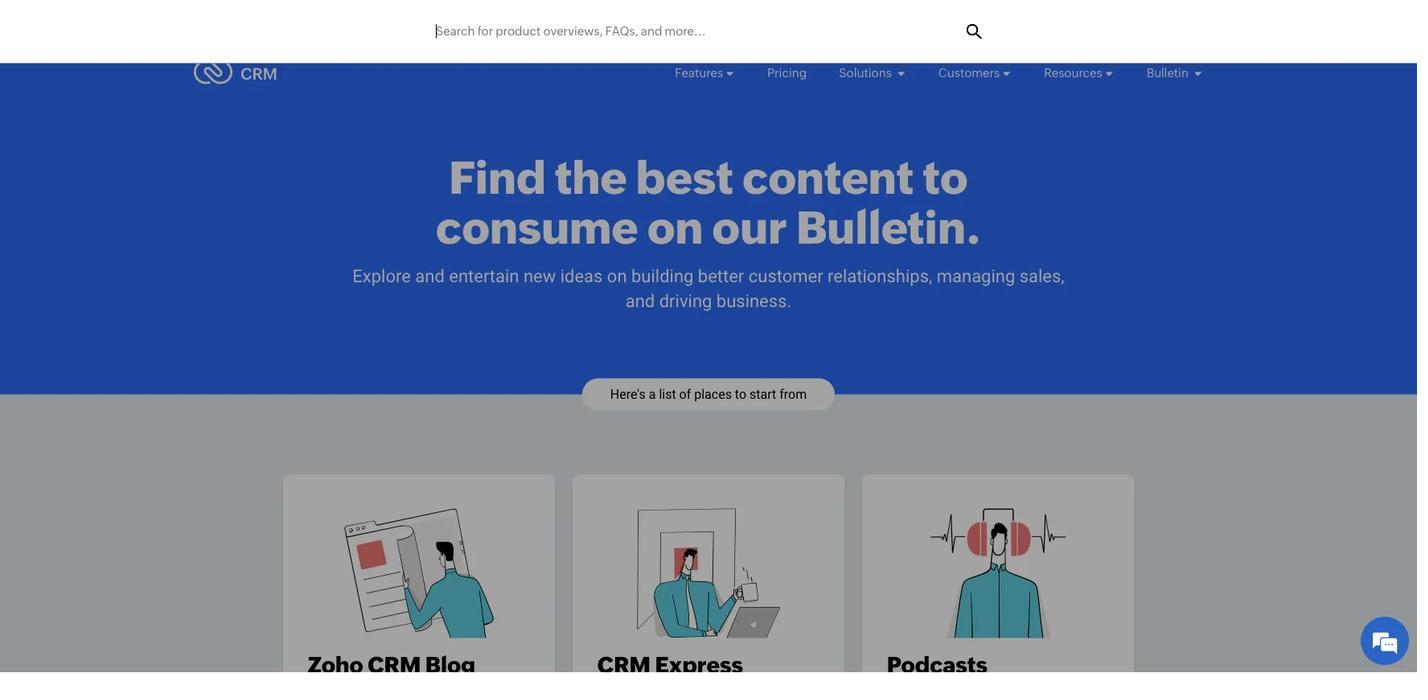 Task type: vqa. For each thing, say whether or not it's contained in the screenshot.
people.
no



Task type: locate. For each thing, give the bounding box(es) containing it.
business.
[[717, 291, 792, 312]]

and down building
[[626, 291, 655, 312]]

features
[[675, 66, 723, 80]]

Search for product overviews, FAQs, and more... text field
[[427, 15, 990, 47]]

and right explore
[[415, 266, 445, 287]]

resources link
[[1044, 45, 1115, 93]]

None button
[[958, 15, 990, 47]]

zoho crm - pain point pitch image
[[612, 496, 805, 638]]

products
[[482, 16, 527, 28]]

relationships,
[[828, 266, 933, 287]]

the
[[555, 152, 627, 204]]

zoho crm - podcasts image
[[902, 496, 1095, 638]]

bulletin.
[[796, 202, 981, 253]]

and
[[415, 266, 445, 287], [626, 291, 655, 312]]

bulletin
[[1147, 66, 1191, 80]]

customer
[[749, 266, 824, 287]]

teaminbox link
[[393, 0, 447, 45]]

on inside find the best content to consume on our bulletin.
[[648, 202, 704, 253]]

on
[[648, 202, 704, 253], [607, 266, 627, 287]]

driving
[[659, 291, 712, 312]]

all products
[[467, 16, 527, 28]]

find
[[449, 152, 546, 204]]

entertain
[[449, 266, 519, 287]]

on inside 'explore and entertain new ideas on building better customer relationships, managing sales, and driving business.'
[[607, 266, 627, 287]]

on up building
[[648, 202, 704, 253]]

sales,
[[1020, 266, 1065, 287]]

solutions link
[[839, 45, 907, 93]]

1 horizontal spatial and
[[626, 291, 655, 312]]

explore
[[353, 266, 411, 287]]

0 vertical spatial on
[[648, 202, 704, 253]]

1 vertical spatial on
[[607, 266, 627, 287]]

0 horizontal spatial on
[[607, 266, 627, 287]]

best
[[636, 152, 734, 204]]

content
[[743, 152, 914, 204]]

0 vertical spatial and
[[415, 266, 445, 287]]

1 horizontal spatial on
[[648, 202, 704, 253]]

1 vertical spatial and
[[626, 291, 655, 312]]

crm
[[241, 64, 277, 83]]

pricing link
[[768, 45, 807, 93]]

on right ideas
[[607, 266, 627, 287]]



Task type: describe. For each thing, give the bounding box(es) containing it.
resources
[[1044, 66, 1103, 80]]

find the best content to consume on our bulletin.
[[436, 152, 981, 253]]

zoho crm logo image
[[194, 53, 233, 91]]

new
[[524, 266, 556, 287]]

features link
[[675, 45, 735, 93]]

bulletin link
[[1147, 45, 1204, 93]]

all products link
[[467, 7, 539, 37]]

zoho crm - blogs image
[[323, 496, 516, 638]]

to
[[923, 152, 968, 204]]

our
[[712, 202, 788, 253]]

crm link
[[233, 53, 277, 89]]

all
[[467, 16, 480, 28]]

managing
[[937, 266, 1016, 287]]

pricing
[[768, 66, 807, 80]]

better
[[698, 266, 744, 287]]

0 horizontal spatial and
[[415, 266, 445, 287]]

explore and entertain new ideas on building better customer relationships, managing sales, and driving business.
[[353, 266, 1065, 312]]

customers
[[939, 66, 1000, 80]]

solutions
[[839, 66, 894, 80]]

ideas
[[561, 266, 603, 287]]

consume
[[436, 202, 639, 253]]

teaminbox
[[393, 16, 447, 28]]

building
[[632, 266, 694, 287]]



